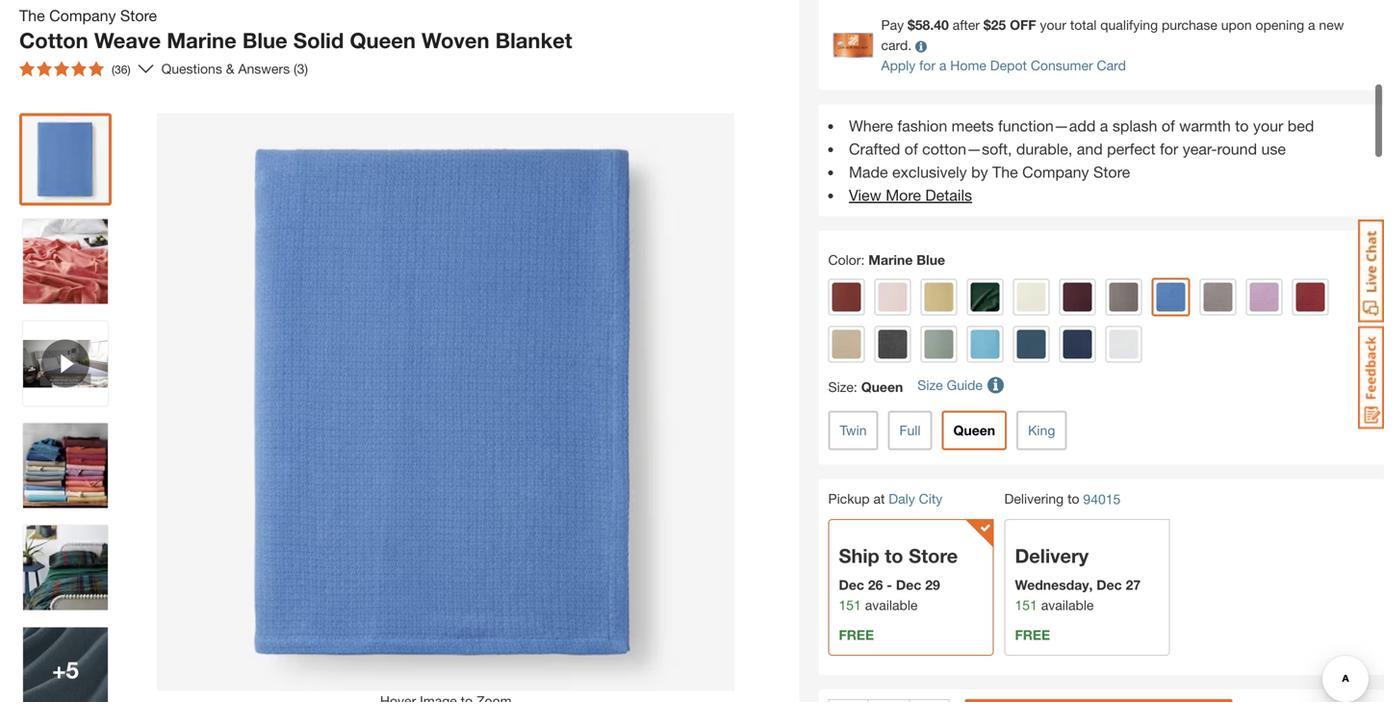 Task type: locate. For each thing, give the bounding box(es) containing it.
for down info icon on the top of the page
[[920, 57, 936, 73]]

store for blue
[[120, 6, 157, 25]]

exclusively
[[893, 163, 968, 181]]

2 horizontal spatial queen
[[954, 422, 996, 438]]

details
[[926, 186, 973, 204]]

2 vertical spatial a
[[1101, 117, 1109, 135]]

a
[[1309, 17, 1316, 33], [940, 57, 947, 73], [1101, 117, 1109, 135]]

durable,
[[1017, 140, 1073, 158]]

29
[[926, 577, 941, 593]]

1 horizontal spatial $
[[984, 17, 992, 33]]

: up twin
[[854, 379, 858, 395]]

0 horizontal spatial size
[[829, 379, 854, 395]]

dec
[[839, 577, 865, 593], [897, 577, 922, 593], [1097, 577, 1123, 593]]

$ right pay
[[908, 17, 916, 33]]

qualifying
[[1101, 17, 1159, 33]]

to
[[1236, 117, 1250, 135], [1068, 491, 1080, 507], [885, 544, 904, 567]]

company up "cotton"
[[49, 6, 116, 25]]

blue up butterscotch icon
[[917, 252, 946, 268]]

0 horizontal spatial :
[[854, 379, 858, 395]]

0 horizontal spatial $
[[908, 17, 916, 33]]

apply for a home depot consumer card
[[882, 57, 1127, 73]]

upon
[[1222, 17, 1253, 33]]

for left year-
[[1161, 140, 1179, 158]]

0 vertical spatial blue
[[243, 27, 288, 53]]

marine up blush image
[[869, 252, 913, 268]]

company down durable,
[[1023, 163, 1090, 181]]

store inside the company store cotton weave marine blue solid queen woven blanket
[[120, 6, 157, 25]]

your
[[1041, 17, 1067, 33], [1254, 117, 1284, 135]]

1 horizontal spatial free
[[1016, 627, 1051, 643]]

teal image
[[1017, 330, 1046, 359]]

free down 26
[[839, 627, 875, 643]]

151
[[839, 597, 862, 613], [1016, 597, 1038, 613]]

marine up 'questions'
[[167, 27, 237, 53]]

function—add
[[999, 117, 1096, 135]]

1 vertical spatial store
[[1094, 163, 1131, 181]]

marine inside the company store cotton weave marine blue solid queen woven blanket
[[167, 27, 237, 53]]

0 vertical spatial :
[[861, 252, 865, 268]]

1 horizontal spatial marine
[[869, 252, 913, 268]]

2 vertical spatial store
[[909, 544, 959, 567]]

size for size guide
[[918, 377, 944, 393]]

1 horizontal spatial of
[[1162, 117, 1176, 135]]

woven
[[422, 27, 490, 53]]

2 vertical spatial to
[[885, 544, 904, 567]]

pale lilac image
[[1251, 283, 1279, 312]]

apply now image
[[834, 33, 882, 58]]

1 horizontal spatial available
[[1042, 597, 1094, 613]]

:
[[861, 252, 865, 268], [854, 379, 858, 395]]

2 free from the left
[[1016, 627, 1051, 643]]

ship to store dec 26 - dec 29 151 available
[[839, 544, 959, 613]]

queen right solid
[[350, 27, 416, 53]]

ship
[[839, 544, 880, 567]]

3 dec from the left
[[1097, 577, 1123, 593]]

dec left 27
[[1097, 577, 1123, 593]]

white image
[[1110, 330, 1139, 359]]

store
[[120, 6, 157, 25], [1094, 163, 1131, 181], [909, 544, 959, 567]]

1 dec from the left
[[839, 577, 865, 593]]

2 151 from the left
[[1016, 597, 1038, 613]]

0 horizontal spatial marine
[[167, 27, 237, 53]]

round
[[1218, 140, 1258, 158]]

2 horizontal spatial to
[[1236, 117, 1250, 135]]

(36) link
[[12, 53, 154, 84]]

consumer
[[1031, 57, 1094, 73]]

dec right '-'
[[897, 577, 922, 593]]

0 vertical spatial your
[[1041, 17, 1067, 33]]

your up use
[[1254, 117, 1284, 135]]

1 horizontal spatial the
[[993, 163, 1019, 181]]

58.40
[[916, 17, 949, 33]]

: up auburn icon
[[861, 252, 865, 268]]

0 horizontal spatial queen
[[350, 27, 416, 53]]

0 horizontal spatial to
[[885, 544, 904, 567]]

1 vertical spatial company
[[1023, 163, 1090, 181]]

$ right after
[[984, 17, 992, 33]]

0 vertical spatial a
[[1309, 17, 1316, 33]]

a up and
[[1101, 117, 1109, 135]]

size down sand image
[[829, 379, 854, 395]]

opening
[[1256, 17, 1305, 33]]

store up 29
[[909, 544, 959, 567]]

0 vertical spatial to
[[1236, 117, 1250, 135]]

the company store cotton weave marine blue solid queen woven blanket
[[19, 6, 573, 53]]

free
[[839, 627, 875, 643], [1016, 627, 1051, 643]]

for
[[920, 57, 936, 73], [1161, 140, 1179, 158]]

mineral gray image
[[1204, 283, 1233, 312]]

to up '-'
[[885, 544, 904, 567]]

2 dec from the left
[[897, 577, 922, 593]]

94015 link
[[1084, 489, 1121, 509]]

butterscotch image
[[925, 283, 954, 312]]

1 $ from the left
[[908, 17, 916, 33]]

store inside "where fashion meets function—add a splash of warmth to your bed crafted of cotton—soft, durable, and perfect for year-round use made exclusively by the company store view more details"
[[1094, 163, 1131, 181]]

0 vertical spatial store
[[120, 6, 157, 25]]

0 horizontal spatial 151
[[839, 597, 862, 613]]

151 down the wednesday,
[[1016, 597, 1038, 613]]

the company store link
[[19, 4, 165, 27]]

available down the wednesday,
[[1042, 597, 1094, 613]]

1 available from the left
[[866, 597, 918, 613]]

slate gray image
[[879, 330, 908, 359]]

0 horizontal spatial store
[[120, 6, 157, 25]]

1 horizontal spatial store
[[909, 544, 959, 567]]

1 vertical spatial for
[[1161, 140, 1179, 158]]

2 available from the left
[[1042, 597, 1094, 613]]

blanket
[[496, 27, 573, 53]]

company inside the company store cotton weave marine blue solid queen woven blanket
[[49, 6, 116, 25]]

1 horizontal spatial 151
[[1016, 597, 1038, 613]]

1 vertical spatial :
[[854, 379, 858, 395]]

free for wednesday,
[[1016, 627, 1051, 643]]

0 horizontal spatial dec
[[839, 577, 865, 593]]

fashion
[[898, 117, 948, 135]]

more
[[886, 186, 922, 204]]

size guide button
[[918, 367, 1007, 403]]

1 horizontal spatial blue
[[917, 252, 946, 268]]

1 vertical spatial of
[[905, 140, 918, 158]]

1 horizontal spatial company
[[1023, 163, 1090, 181]]

your left total
[[1041, 17, 1067, 33]]

to up round
[[1236, 117, 1250, 135]]

queen down guide on the bottom
[[954, 422, 996, 438]]

the company store bed blankets ko33 q marn bl a0.3 image
[[23, 525, 108, 610]]

1 151 from the left
[[839, 597, 862, 613]]

queen button
[[942, 411, 1007, 450]]

0 vertical spatial for
[[920, 57, 936, 73]]

2 vertical spatial queen
[[954, 422, 996, 438]]

color : marine blue
[[829, 252, 946, 268]]

1 vertical spatial the
[[993, 163, 1019, 181]]

2 horizontal spatial store
[[1094, 163, 1131, 181]]

5 stars image
[[19, 61, 104, 77]]

(36)
[[112, 63, 131, 76]]

delivering to 94015
[[1005, 491, 1121, 507]]

151 inside delivery wednesday, dec 27 151 available
[[1016, 597, 1038, 613]]

feedback link image
[[1359, 326, 1385, 430]]

1 vertical spatial queen
[[862, 379, 904, 395]]

the
[[19, 6, 45, 25], [993, 163, 1019, 181]]

26
[[869, 577, 884, 593]]

the right by
[[993, 163, 1019, 181]]

0 horizontal spatial of
[[905, 140, 918, 158]]

0 horizontal spatial blue
[[243, 27, 288, 53]]

0 vertical spatial queen
[[350, 27, 416, 53]]

1 horizontal spatial dec
[[897, 577, 922, 593]]

purchase
[[1162, 17, 1218, 33]]

(36) button
[[12, 53, 138, 84]]

1 free from the left
[[839, 627, 875, 643]]

2 horizontal spatial a
[[1309, 17, 1316, 33]]

size
[[918, 377, 944, 393], [829, 379, 854, 395]]

view more details link
[[849, 186, 973, 204]]

size left guide on the bottom
[[918, 377, 944, 393]]

0 vertical spatial the
[[19, 6, 45, 25]]

dark green image
[[971, 283, 1000, 312]]

1 horizontal spatial for
[[1161, 140, 1179, 158]]

1 vertical spatial a
[[940, 57, 947, 73]]

0 horizontal spatial company
[[49, 6, 116, 25]]

company
[[49, 6, 116, 25], [1023, 163, 1090, 181]]

to inside ship to store dec 26 - dec 29 151 available
[[885, 544, 904, 567]]

new
[[1320, 17, 1345, 33]]

1 vertical spatial your
[[1254, 117, 1284, 135]]

1 horizontal spatial queen
[[862, 379, 904, 395]]

of down fashion
[[905, 140, 918, 158]]

dec left 26
[[839, 577, 865, 593]]

a left new
[[1309, 17, 1316, 33]]

queen inside the company store cotton weave marine blue solid queen woven blanket
[[350, 27, 416, 53]]

0 vertical spatial of
[[1162, 117, 1176, 135]]

a inside "where fashion meets function—add a splash of warmth to your bed crafted of cotton—soft, durable, and perfect for year-round use made exclusively by the company store view more details"
[[1101, 117, 1109, 135]]

home
[[951, 57, 987, 73]]

to left 94015 in the bottom right of the page
[[1068, 491, 1080, 507]]

1 horizontal spatial a
[[1101, 117, 1109, 135]]

queen
[[350, 27, 416, 53], [862, 379, 904, 395], [954, 422, 996, 438]]

store inside ship to store dec 26 - dec 29 151 available
[[909, 544, 959, 567]]

151 down ship
[[839, 597, 862, 613]]

to inside the delivering to 94015
[[1068, 491, 1080, 507]]

0 horizontal spatial your
[[1041, 17, 1067, 33]]

0 horizontal spatial available
[[866, 597, 918, 613]]

available
[[866, 597, 918, 613], [1042, 597, 1094, 613]]

0 horizontal spatial free
[[839, 627, 875, 643]]

store down perfect
[[1094, 163, 1131, 181]]

apply for a home depot consumer card link
[[882, 57, 1127, 73]]

1 horizontal spatial :
[[861, 252, 865, 268]]

-
[[887, 577, 893, 593]]

1 horizontal spatial to
[[1068, 491, 1080, 507]]

2 $ from the left
[[984, 17, 992, 33]]

blue up answers
[[243, 27, 288, 53]]

0 horizontal spatial for
[[920, 57, 936, 73]]

the up "cotton"
[[19, 6, 45, 25]]

free down the wednesday,
[[1016, 627, 1051, 643]]

6015892936001 image
[[23, 321, 108, 406]]

size inside "button"
[[918, 377, 944, 393]]

1 vertical spatial blue
[[917, 252, 946, 268]]

store up weave
[[120, 6, 157, 25]]

total
[[1071, 17, 1097, 33]]

card
[[1097, 57, 1127, 73]]

a left home
[[940, 57, 947, 73]]

queen down slate gray icon
[[862, 379, 904, 395]]

off
[[1010, 17, 1037, 33]]

wednesday,
[[1016, 577, 1093, 593]]

mocha image
[[1110, 283, 1139, 312]]

1 vertical spatial marine
[[869, 252, 913, 268]]

of right splash
[[1162, 117, 1176, 135]]

1 horizontal spatial your
[[1254, 117, 1284, 135]]

available inside ship to store dec 26 - dec 29 151 available
[[866, 597, 918, 613]]

city
[[919, 491, 943, 507]]

delivery
[[1016, 544, 1089, 567]]

0 horizontal spatial the
[[19, 6, 45, 25]]

ivory image
[[1017, 283, 1046, 312]]

color
[[829, 252, 861, 268]]

2 horizontal spatial dec
[[1097, 577, 1123, 593]]

of
[[1162, 117, 1176, 135], [905, 140, 918, 158]]

live chat image
[[1359, 220, 1385, 323]]

1 horizontal spatial size
[[918, 377, 944, 393]]

0 vertical spatial company
[[49, 6, 116, 25]]

to for 94015
[[1068, 491, 1080, 507]]

0 vertical spatial marine
[[167, 27, 237, 53]]

blue
[[243, 27, 288, 53], [917, 252, 946, 268]]

1 vertical spatial to
[[1068, 491, 1080, 507]]

available down '-'
[[866, 597, 918, 613]]

marine
[[167, 27, 237, 53], [869, 252, 913, 268]]



Task type: describe. For each thing, give the bounding box(es) containing it.
auburn image
[[833, 283, 861, 312]]

dec inside delivery wednesday, dec 27 151 available
[[1097, 577, 1123, 593]]

by
[[972, 163, 989, 181]]

your inside "where fashion meets function—add a splash of warmth to your bed crafted of cotton—soft, durable, and perfect for year-round use made exclusively by the company store view more details"
[[1254, 117, 1284, 135]]

the inside the company store cotton weave marine blue solid queen woven blanket
[[19, 6, 45, 25]]

card.
[[882, 37, 912, 53]]

thyme image
[[925, 330, 954, 359]]

a inside your total qualifying purchase upon opening a new card.
[[1309, 17, 1316, 33]]

at
[[874, 491, 885, 507]]

to inside "where fashion meets function—add a splash of warmth to your bed crafted of cotton—soft, durable, and perfect for year-round use made exclusively by the company store view more details"
[[1236, 117, 1250, 135]]

25
[[992, 17, 1007, 33]]

delivering
[[1005, 491, 1064, 507]]

weave
[[94, 27, 161, 53]]

king
[[1029, 422, 1056, 438]]

use
[[1262, 140, 1287, 158]]

the company store bed blankets ko33 q marn bl 64.0 image
[[23, 117, 108, 202]]

27
[[1126, 577, 1141, 593]]

daly city button
[[889, 491, 943, 507]]

guide
[[947, 377, 983, 393]]

where fashion meets function—add a splash of warmth to your bed crafted of cotton—soft, durable, and perfect for year-round use made exclusively by the company store view more details
[[849, 117, 1315, 204]]

full
[[900, 422, 921, 438]]

crafted
[[849, 140, 901, 158]]

info image
[[916, 41, 927, 52]]

marine blue image
[[1157, 283, 1186, 312]]

pickup at daly city
[[829, 491, 943, 507]]

pay
[[882, 17, 904, 33]]

apply
[[882, 57, 916, 73]]

bed
[[1288, 117, 1315, 135]]

queen inside button
[[954, 422, 996, 438]]

meets
[[952, 117, 994, 135]]

for inside "where fashion meets function—add a splash of warmth to your bed crafted of cotton—soft, durable, and perfect for year-round use made exclusively by the company store view more details"
[[1161, 140, 1179, 158]]

full button
[[888, 411, 933, 450]]

the company store bed blankets ko33 q marn bl e1.1 image
[[23, 219, 108, 304]]

cotton—soft,
[[923, 140, 1013, 158]]

twin button
[[829, 411, 879, 450]]

+ 5
[[52, 656, 79, 683]]

the company store bed blankets ko33 q marn bl 40.2 image
[[23, 423, 108, 508]]

to for store
[[885, 544, 904, 567]]

where
[[849, 117, 894, 135]]

94015
[[1084, 491, 1121, 507]]

company inside "where fashion meets function—add a splash of warmth to your bed crafted of cotton—soft, durable, and perfect for year-round use made exclusively by the company store view more details"
[[1023, 163, 1090, 181]]

size guide
[[918, 377, 983, 393]]

daly
[[889, 491, 916, 507]]

year-
[[1183, 140, 1218, 158]]

answers
[[238, 61, 290, 77]]

&
[[226, 61, 235, 77]]

store for dec
[[909, 544, 959, 567]]

red image
[[1297, 283, 1326, 312]]

cotton
[[19, 27, 88, 53]]

questions & answers (3)
[[161, 61, 308, 77]]

true navy image
[[1064, 330, 1093, 359]]

size : queen
[[829, 379, 904, 395]]

: for size
[[854, 379, 858, 395]]

twin
[[840, 422, 867, 438]]

blush image
[[879, 283, 908, 312]]

and
[[1077, 140, 1103, 158]]

depot
[[991, 57, 1028, 73]]

questions
[[161, 61, 222, 77]]

after
[[953, 17, 980, 33]]

warmth
[[1180, 117, 1232, 135]]

king button
[[1017, 411, 1067, 450]]

5
[[66, 656, 79, 683]]

the company store bed blankets ko33 q marn bl 1d.4 image
[[23, 627, 108, 702]]

(3)
[[294, 61, 308, 77]]

delivery wednesday, dec 27 151 available
[[1016, 544, 1141, 613]]

the inside "where fashion meets function—add a splash of warmth to your bed crafted of cotton—soft, durable, and perfect for year-round use made exclusively by the company store view more details"
[[993, 163, 1019, 181]]

perfect
[[1108, 140, 1156, 158]]

view
[[849, 186, 882, 204]]

merlot image
[[1064, 283, 1093, 312]]

sand image
[[833, 330, 861, 359]]

splash
[[1113, 117, 1158, 135]]

pickup
[[829, 491, 870, 507]]

blue inside the company store cotton weave marine blue solid queen woven blanket
[[243, 27, 288, 53]]

0 horizontal spatial a
[[940, 57, 947, 73]]

made
[[849, 163, 889, 181]]

turquoise image
[[971, 330, 1000, 359]]

your total qualifying purchase upon opening a new card.
[[882, 17, 1345, 53]]

your inside your total qualifying purchase upon opening a new card.
[[1041, 17, 1067, 33]]

solid
[[294, 27, 344, 53]]

+
[[52, 656, 66, 683]]

pay $ 58.40 after $ 25 off
[[882, 17, 1037, 33]]

151 inside ship to store dec 26 - dec 29 151 available
[[839, 597, 862, 613]]

size for size : queen
[[829, 379, 854, 395]]

: for color
[[861, 252, 865, 268]]

free for to
[[839, 627, 875, 643]]

available inside delivery wednesday, dec 27 151 available
[[1042, 597, 1094, 613]]



Task type: vqa. For each thing, say whether or not it's contained in the screenshot.
the 'for' within the Where fashion meets function—add a splash of warmth to your bed Crafted of cotton—soft, durable, and perfect for year-round use Made exclusively by The Company Store View More Details
yes



